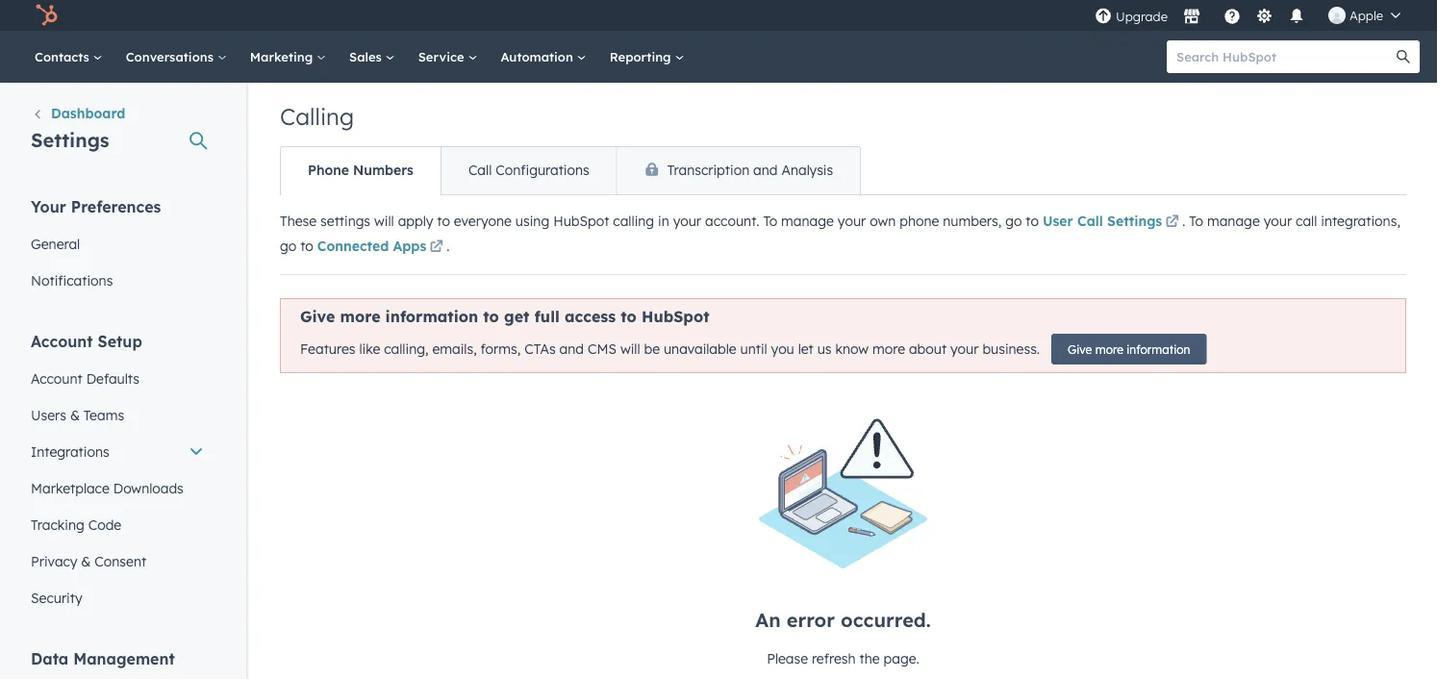 Task type: vqa. For each thing, say whether or not it's contained in the screenshot.
first caret image from the bottom
no



Task type: describe. For each thing, give the bounding box(es) containing it.
security link
[[19, 580, 215, 616]]

privacy
[[31, 553, 77, 569]]

transcription
[[667, 162, 749, 178]]

information for give more information
[[1127, 342, 1190, 356]]

hubspot image
[[35, 4, 58, 27]]

users & teams
[[31, 406, 124, 423]]

analysis
[[781, 162, 833, 178]]

numbers
[[353, 162, 414, 178]]

connected
[[317, 237, 389, 254]]

features
[[300, 341, 355, 358]]

access
[[565, 307, 616, 326]]

more for give more information to get full access to hubspot
[[340, 307, 380, 326]]

1 to from the left
[[763, 213, 777, 229]]

know
[[835, 341, 869, 358]]

numbers,
[[943, 213, 1002, 229]]

call inside navigation
[[468, 162, 492, 178]]

1 horizontal spatial go
[[1005, 213, 1022, 229]]

marketplaces image
[[1183, 9, 1200, 26]]

own
[[870, 213, 896, 229]]

calling
[[280, 102, 354, 131]]

information for give more information to get full access to hubspot
[[385, 307, 478, 326]]

your right in
[[673, 213, 701, 229]]

page.
[[884, 650, 919, 667]]

apple button
[[1317, 0, 1412, 31]]

using
[[515, 213, 549, 229]]

to inside ". to manage your call integrations, go to"
[[300, 237, 313, 254]]

ctas
[[524, 341, 556, 358]]

menu containing apple
[[1093, 0, 1414, 31]]

marketing link
[[238, 31, 338, 83]]

dashboard
[[51, 105, 125, 122]]

be
[[644, 341, 660, 358]]

transcription and analysis
[[667, 162, 833, 178]]

phone
[[308, 162, 349, 178]]

marketplaces button
[[1172, 0, 1212, 31]]

conversations
[[126, 49, 217, 64]]

service
[[418, 49, 468, 64]]

notifications link
[[19, 262, 215, 299]]

0 horizontal spatial and
[[559, 341, 584, 358]]

configurations
[[496, 162, 589, 178]]

tracking code
[[31, 516, 121, 533]]

contacts link
[[23, 31, 114, 83]]

0 horizontal spatial hubspot
[[553, 213, 609, 229]]

phone
[[900, 213, 939, 229]]

marketplace
[[31, 479, 109, 496]]

give for give more information
[[1068, 342, 1092, 356]]

settings
[[320, 213, 370, 229]]

help image
[[1223, 9, 1241, 26]]

about
[[909, 341, 947, 358]]

sales
[[349, 49, 385, 64]]

search image
[[1397, 50, 1410, 63]]

go inside ". to manage your call integrations, go to"
[[280, 237, 297, 254]]

1 manage from the left
[[781, 213, 834, 229]]

link opens in a new window image inside user call settings link
[[1165, 216, 1179, 229]]

error
[[787, 607, 835, 632]]

navigation containing phone numbers
[[280, 146, 861, 195]]

everyone
[[454, 213, 512, 229]]

. for .
[[447, 237, 450, 254]]

get
[[504, 307, 529, 326]]

reporting
[[610, 49, 675, 64]]

1 horizontal spatial more
[[872, 341, 905, 358]]

automation link
[[489, 31, 598, 83]]

downloads
[[113, 479, 184, 496]]

apply
[[398, 213, 433, 229]]

occurred.
[[841, 607, 931, 632]]

refresh
[[812, 650, 856, 667]]

apple
[[1349, 7, 1383, 23]]

you
[[771, 341, 794, 358]]

user call settings
[[1043, 213, 1162, 229]]

1 vertical spatial will
[[620, 341, 640, 358]]

service link
[[407, 31, 489, 83]]

in
[[658, 213, 669, 229]]

unavailable
[[664, 341, 736, 358]]

users
[[31, 406, 66, 423]]

features like calling, emails, forms, ctas and cms will be unavailable until you let us know more about your business.
[[300, 341, 1040, 358]]

manage inside ". to manage your call integrations, go to"
[[1207, 213, 1260, 229]]

your
[[31, 197, 66, 216]]

account defaults link
[[19, 360, 215, 397]]

give more information link
[[1051, 334, 1207, 365]]

your right "about"
[[950, 341, 979, 358]]

1 horizontal spatial hubspot
[[642, 307, 709, 326]]

user
[[1043, 213, 1073, 229]]

tracking code link
[[19, 506, 215, 543]]

0 vertical spatial will
[[374, 213, 394, 229]]

an error occurred. alert
[[280, 412, 1406, 670]]

like
[[359, 341, 380, 358]]

give more information to get full access to hubspot
[[300, 307, 709, 326]]

data management
[[31, 649, 175, 668]]

more for give more information
[[1095, 342, 1123, 356]]

& for users
[[70, 406, 80, 423]]

connected apps
[[317, 237, 426, 254]]

1 horizontal spatial settings
[[1107, 213, 1162, 229]]

users & teams link
[[19, 397, 215, 433]]

transcription and analysis button
[[616, 147, 860, 194]]

reporting link
[[598, 31, 696, 83]]

these settings will apply to everyone using hubspot calling in your account. to manage your own phone numbers, go to
[[280, 213, 1043, 229]]

account for account defaults
[[31, 370, 83, 387]]

call
[[1296, 213, 1317, 229]]

dashboard link
[[31, 103, 125, 126]]

privacy & consent link
[[19, 543, 215, 580]]

the
[[859, 650, 880, 667]]



Task type: locate. For each thing, give the bounding box(es) containing it.
. right user call settings
[[1182, 213, 1185, 229]]

menu
[[1093, 0, 1414, 31]]

security
[[31, 589, 82, 606]]

account up users
[[31, 370, 83, 387]]

1 vertical spatial call
[[1077, 213, 1103, 229]]

contacts
[[35, 49, 93, 64]]

give more information
[[1068, 342, 1190, 356]]

to left get on the left top
[[483, 307, 499, 326]]

0 vertical spatial go
[[1005, 213, 1022, 229]]

1 vertical spatial settings
[[1107, 213, 1162, 229]]

to
[[763, 213, 777, 229], [1189, 213, 1203, 229]]

0 vertical spatial call
[[468, 162, 492, 178]]

1 vertical spatial hubspot
[[642, 307, 709, 326]]

link opens in a new window image inside connected apps link
[[430, 240, 443, 254]]

these
[[280, 213, 317, 229]]

notifications image
[[1288, 9, 1305, 26]]

information
[[385, 307, 478, 326], [1127, 342, 1190, 356]]

give right 'business.'
[[1068, 342, 1092, 356]]

1 horizontal spatial give
[[1068, 342, 1092, 356]]

link opens in a new window image
[[430, 236, 443, 259], [430, 240, 443, 254]]

user call settings link
[[1043, 211, 1182, 234]]

navigation
[[280, 146, 861, 195]]

. inside ". to manage your call integrations, go to"
[[1182, 213, 1185, 229]]

1 horizontal spatial .
[[1182, 213, 1185, 229]]

upgrade image
[[1095, 8, 1112, 25]]

and inside transcription and analysis button
[[753, 162, 778, 178]]

please refresh the page.
[[767, 650, 919, 667]]

notifications
[[31, 272, 113, 289]]

0 horizontal spatial manage
[[781, 213, 834, 229]]

Search HubSpot search field
[[1167, 40, 1402, 73]]

notifications button
[[1280, 0, 1313, 31]]

1 link opens in a new window image from the top
[[430, 236, 443, 259]]

account setup element
[[19, 330, 215, 616]]

manage left call
[[1207, 213, 1260, 229]]

marketplace downloads link
[[19, 470, 215, 506]]

& for privacy
[[81, 553, 91, 569]]

link opens in a new window image
[[1165, 211, 1179, 234], [1165, 216, 1179, 229]]

0 horizontal spatial settings
[[31, 127, 109, 151]]

hubspot up features like calling, emails, forms, ctas and cms will be unavailable until you let us know more about your business.
[[642, 307, 709, 326]]

0 horizontal spatial information
[[385, 307, 478, 326]]

call up the everyone
[[468, 162, 492, 178]]

general
[[31, 235, 80, 252]]

calling,
[[384, 341, 428, 358]]

help button
[[1216, 0, 1248, 31]]

1 horizontal spatial and
[[753, 162, 778, 178]]

will left be
[[620, 341, 640, 358]]

to down these
[[300, 237, 313, 254]]

settings link
[[1252, 5, 1276, 25]]

to right apply
[[437, 213, 450, 229]]

0 vertical spatial hubspot
[[553, 213, 609, 229]]

to inside ". to manage your call integrations, go to"
[[1189, 213, 1203, 229]]

will up connected apps link
[[374, 213, 394, 229]]

until
[[740, 341, 767, 358]]

automation
[[501, 49, 577, 64]]

integrations,
[[1321, 213, 1400, 229]]

to right user call settings link
[[1189, 213, 1203, 229]]

0 vertical spatial give
[[300, 307, 335, 326]]

1 vertical spatial and
[[559, 341, 584, 358]]

apple lee image
[[1328, 7, 1346, 24]]

settings down dashboard link
[[31, 127, 109, 151]]

upgrade
[[1116, 9, 1168, 25]]

preferences
[[71, 197, 161, 216]]

go down these
[[280, 237, 297, 254]]

& right users
[[70, 406, 80, 423]]

& right privacy
[[81, 553, 91, 569]]

call right user
[[1077, 213, 1103, 229]]

0 vertical spatial account
[[31, 331, 93, 351]]

conversations link
[[114, 31, 238, 83]]

account.
[[705, 213, 759, 229]]

more
[[340, 307, 380, 326], [872, 341, 905, 358], [1095, 342, 1123, 356]]

0 vertical spatial and
[[753, 162, 778, 178]]

1 horizontal spatial call
[[1077, 213, 1103, 229]]

give for give more information to get full access to hubspot
[[300, 307, 335, 326]]

1 horizontal spatial to
[[1189, 213, 1203, 229]]

code
[[88, 516, 121, 533]]

general link
[[19, 226, 215, 262]]

0 vertical spatial .
[[1182, 213, 1185, 229]]

go right numbers,
[[1005, 213, 1022, 229]]

an error occurred.
[[755, 607, 931, 632]]

calling
[[613, 213, 654, 229]]

settings right user
[[1107, 213, 1162, 229]]

account
[[31, 331, 93, 351], [31, 370, 83, 387]]

integrations button
[[19, 433, 215, 470]]

privacy & consent
[[31, 553, 146, 569]]

2 to from the left
[[1189, 213, 1203, 229]]

your preferences element
[[19, 196, 215, 299]]

1 vertical spatial give
[[1068, 342, 1092, 356]]

0 vertical spatial settings
[[31, 127, 109, 151]]

integrations
[[31, 443, 109, 460]]

account for account setup
[[31, 331, 93, 351]]

call configurations
[[468, 162, 589, 178]]

setup
[[98, 331, 142, 351]]

2 account from the top
[[31, 370, 83, 387]]

2 manage from the left
[[1207, 213, 1260, 229]]

to right access
[[621, 307, 637, 326]]

2 link opens in a new window image from the top
[[430, 240, 443, 254]]

management
[[73, 649, 175, 668]]

0 horizontal spatial to
[[763, 213, 777, 229]]

0 horizontal spatial .
[[447, 237, 450, 254]]

2 horizontal spatial more
[[1095, 342, 1123, 356]]

data
[[31, 649, 69, 668]]

to right account.
[[763, 213, 777, 229]]

your left call
[[1264, 213, 1292, 229]]

tracking
[[31, 516, 84, 533]]

settings image
[[1256, 8, 1273, 25]]

0 vertical spatial &
[[70, 406, 80, 423]]

call configurations link
[[440, 147, 616, 194]]

and left analysis
[[753, 162, 778, 178]]

call
[[468, 162, 492, 178], [1077, 213, 1103, 229]]

emails,
[[432, 341, 477, 358]]

account setup
[[31, 331, 142, 351]]

1 horizontal spatial information
[[1127, 342, 1190, 356]]

2 link opens in a new window image from the top
[[1165, 216, 1179, 229]]

0 horizontal spatial give
[[300, 307, 335, 326]]

phone numbers
[[308, 162, 414, 178]]

. to manage your call integrations, go to
[[280, 213, 1400, 254]]

0 horizontal spatial more
[[340, 307, 380, 326]]

full
[[534, 307, 560, 326]]

connected apps link
[[317, 236, 447, 259]]

marketplace downloads
[[31, 479, 184, 496]]

&
[[70, 406, 80, 423], [81, 553, 91, 569]]

account defaults
[[31, 370, 139, 387]]

0 horizontal spatial go
[[280, 237, 297, 254]]

account inside account defaults "link"
[[31, 370, 83, 387]]

1 link opens in a new window image from the top
[[1165, 211, 1179, 234]]

1 account from the top
[[31, 331, 93, 351]]

1 vertical spatial account
[[31, 370, 83, 387]]

1 vertical spatial go
[[280, 237, 297, 254]]

0 horizontal spatial will
[[374, 213, 394, 229]]

and left "cms"
[[559, 341, 584, 358]]

sales link
[[338, 31, 407, 83]]

us
[[817, 341, 832, 358]]

give up the "features"
[[300, 307, 335, 326]]

1 horizontal spatial &
[[81, 553, 91, 569]]

1 vertical spatial &
[[81, 553, 91, 569]]

account up account defaults
[[31, 331, 93, 351]]

phone numbers link
[[281, 147, 440, 194]]

1 horizontal spatial manage
[[1207, 213, 1260, 229]]

apps
[[393, 237, 426, 254]]

0 horizontal spatial call
[[468, 162, 492, 178]]

1 vertical spatial .
[[447, 237, 450, 254]]

marketing
[[250, 49, 316, 64]]

1 horizontal spatial will
[[620, 341, 640, 358]]

1 vertical spatial information
[[1127, 342, 1190, 356]]

0 vertical spatial information
[[385, 307, 478, 326]]

your inside ". to manage your call integrations, go to"
[[1264, 213, 1292, 229]]

business.
[[982, 341, 1040, 358]]

. for . to manage your call integrations, go to
[[1182, 213, 1185, 229]]

hubspot right using on the left top of page
[[553, 213, 609, 229]]

forms,
[[481, 341, 521, 358]]

teams
[[84, 406, 124, 423]]

let
[[798, 341, 814, 358]]

. right apps
[[447, 237, 450, 254]]

to left user
[[1026, 213, 1039, 229]]

manage down analysis
[[781, 213, 834, 229]]

please
[[767, 650, 808, 667]]

& inside "link"
[[70, 406, 80, 423]]

your left own
[[838, 213, 866, 229]]

0 horizontal spatial &
[[70, 406, 80, 423]]



